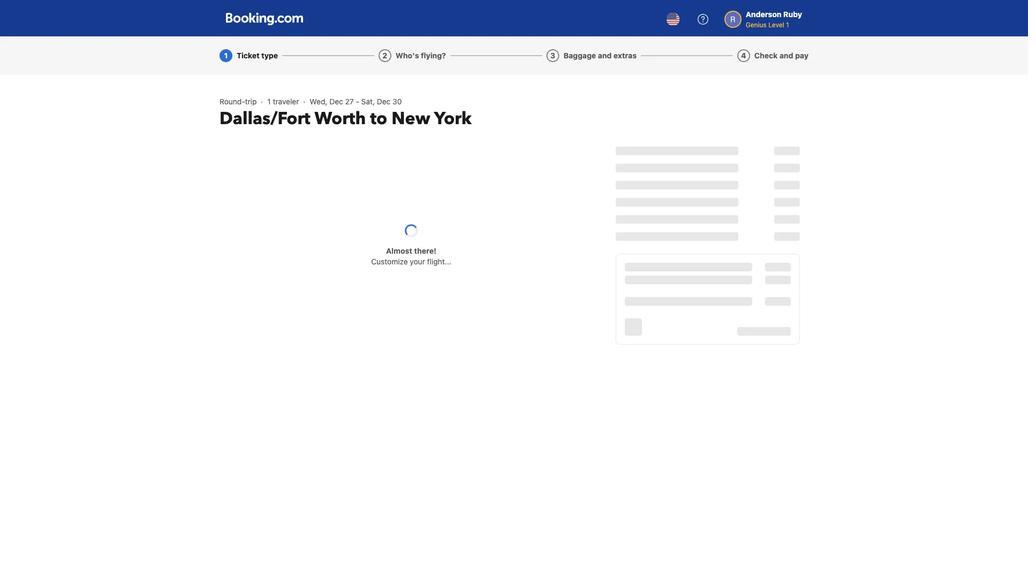 Task type: locate. For each thing, give the bounding box(es) containing it.
1 inside the anderson ruby genius level 1
[[786, 21, 789, 28]]

·
[[261, 97, 263, 106], [303, 97, 305, 106]]

and left extras
[[598, 51, 612, 60]]

2 dec from the left
[[377, 97, 391, 106]]

1 horizontal spatial ·
[[303, 97, 305, 106]]

1 right the level
[[786, 21, 789, 28]]

2 horizontal spatial 1
[[786, 21, 789, 28]]

check
[[754, 51, 778, 60]]

1 horizontal spatial dec
[[377, 97, 391, 106]]

there!
[[414, 247, 436, 255]]

almost there! customize your flight...
[[371, 247, 451, 266]]

0 vertical spatial 1
[[786, 21, 789, 28]]

1 vertical spatial 1
[[224, 51, 228, 60]]

dallas/fort
[[220, 107, 310, 130]]

and
[[598, 51, 612, 60], [780, 51, 793, 60]]

dec left 30
[[377, 97, 391, 106]]

booking.com logo image
[[226, 13, 303, 25], [226, 13, 303, 25]]

2 and from the left
[[780, 51, 793, 60]]

customize
[[371, 257, 408, 266]]

1 horizontal spatial 1
[[267, 97, 271, 106]]

0 horizontal spatial ·
[[261, 97, 263, 106]]

0 horizontal spatial and
[[598, 51, 612, 60]]

0 horizontal spatial dec
[[329, 97, 343, 106]]

round-trip · 1 traveler · wed, dec 27 - sat, dec 30 dallas/fort worth to new york
[[220, 97, 472, 130]]

and left pay in the top right of the page
[[780, 51, 793, 60]]

1 and from the left
[[598, 51, 612, 60]]

worth
[[315, 107, 366, 130]]

who's
[[396, 51, 419, 60]]

ticket
[[237, 51, 260, 60]]

1
[[786, 21, 789, 28], [224, 51, 228, 60], [267, 97, 271, 106]]

sat,
[[361, 97, 375, 106]]

· right trip
[[261, 97, 263, 106]]

trip
[[245, 97, 257, 106]]

2 vertical spatial 1
[[267, 97, 271, 106]]

who's flying?
[[396, 51, 446, 60]]

pay
[[795, 51, 809, 60]]

dec left the "27"
[[329, 97, 343, 106]]

anderson
[[746, 10, 782, 19]]

progress bar
[[404, 224, 418, 238]]

1 left traveler on the top left of page
[[267, 97, 271, 106]]

dec
[[329, 97, 343, 106], [377, 97, 391, 106]]

ticket type
[[237, 51, 278, 60]]

0 horizontal spatial 1
[[224, 51, 228, 60]]

traveler
[[273, 97, 299, 106]]

new
[[392, 107, 430, 130]]

· left wed,
[[303, 97, 305, 106]]

1 left "ticket"
[[224, 51, 228, 60]]

and for check
[[780, 51, 793, 60]]

1 horizontal spatial and
[[780, 51, 793, 60]]



Task type: vqa. For each thing, say whether or not it's contained in the screenshot.
'5h' to the bottom
no



Task type: describe. For each thing, give the bounding box(es) containing it.
1 · from the left
[[261, 97, 263, 106]]

genius
[[746, 21, 767, 28]]

anderson ruby genius level 1
[[746, 10, 802, 28]]

4
[[741, 51, 746, 60]]

baggage and extras
[[564, 51, 637, 60]]

check and pay
[[754, 51, 809, 60]]

-
[[356, 97, 359, 106]]

and for baggage
[[598, 51, 612, 60]]

almost
[[386, 247, 412, 255]]

1 inside round-trip · 1 traveler · wed, dec 27 - sat, dec 30 dallas/fort worth to new york
[[267, 97, 271, 106]]

flight...
[[427, 257, 451, 266]]

3
[[550, 51, 555, 60]]

1 dec from the left
[[329, 97, 343, 106]]

wed,
[[310, 97, 327, 106]]

level
[[769, 21, 784, 28]]

york
[[434, 107, 472, 130]]

27
[[345, 97, 354, 106]]

extras
[[614, 51, 637, 60]]

ruby
[[783, 10, 802, 19]]

flying?
[[421, 51, 446, 60]]

to
[[370, 107, 387, 130]]

type
[[261, 51, 278, 60]]

your
[[410, 257, 425, 266]]

baggage
[[564, 51, 596, 60]]

2 · from the left
[[303, 97, 305, 106]]

2
[[383, 51, 387, 60]]

round-
[[220, 97, 245, 106]]

30
[[393, 97, 402, 106]]



